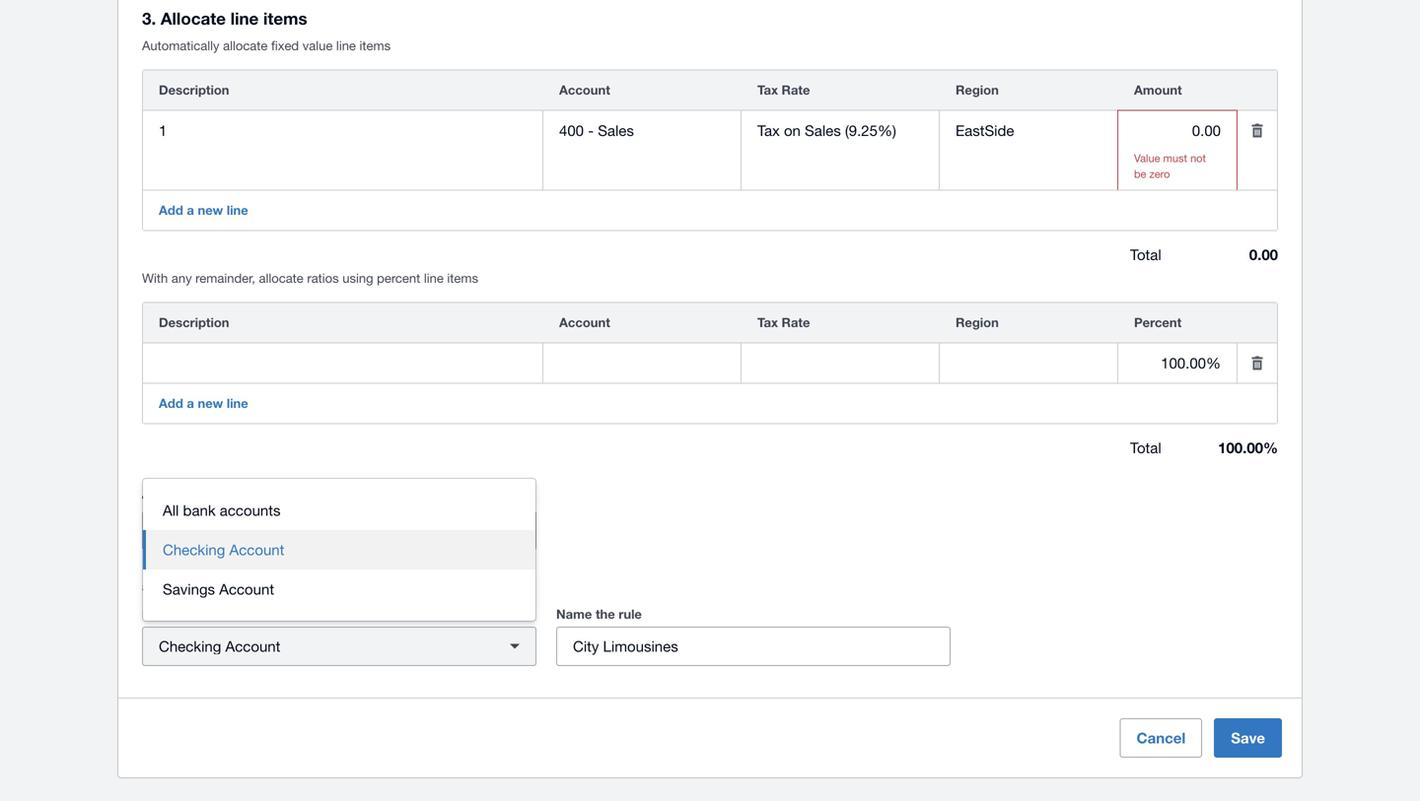 Task type: locate. For each thing, give the bounding box(es) containing it.
1 horizontal spatial the
[[596, 607, 615, 622]]

line
[[231, 8, 259, 28], [336, 38, 356, 53], [227, 203, 248, 218], [424, 271, 444, 286], [227, 396, 248, 411]]

add a new line button
[[147, 195, 260, 226], [147, 388, 260, 420]]

name
[[556, 607, 592, 622]]

1 rate from the top
[[782, 82, 810, 98]]

select a tracking category field for 100.00%
[[940, 345, 1118, 382]]

checking
[[163, 542, 225, 559], [159, 638, 221, 655]]

line right percent
[[424, 271, 444, 286]]

checking account inside popup button
[[159, 638, 281, 655]]

1 vertical spatial remove line item image
[[1238, 344, 1277, 383]]

1 vertical spatial tax
[[758, 315, 778, 330]]

1 select an account field from the top
[[544, 112, 741, 149]]

add inside 'list of fixed line items with description, account, tax rate and amount' element
[[159, 203, 183, 218]]

1 select a tracking category field from the top
[[940, 112, 1118, 149]]

must
[[1164, 152, 1188, 165]]

add a new line button inside 'list of fixed line items with description, account, tax rate and amount' element
[[147, 195, 260, 226]]

new up remainder,
[[198, 203, 223, 218]]

during
[[159, 522, 202, 540]]

bank down all bank accounts at the left of page
[[207, 522, 239, 540]]

total down percent field
[[1130, 439, 1162, 457]]

region inside 'list of fixed line items with description, account, tax rate and amount' element
[[956, 82, 999, 98]]

rate
[[782, 82, 810, 98], [782, 315, 810, 330]]

checking inside checking account button
[[163, 542, 225, 559]]

add a new line
[[159, 203, 248, 218], [159, 396, 248, 411]]

2 a from the top
[[187, 396, 194, 411]]

a up set at the left bottom
[[187, 396, 194, 411]]

savings
[[163, 581, 215, 598]]

using
[[343, 271, 373, 286]]

checking account button
[[142, 627, 537, 667]]

2 region from the top
[[956, 315, 999, 330]]

account for checking account button
[[229, 542, 284, 559]]

1 add a new line button from the top
[[147, 195, 260, 226]]

region inside list of ratio line items with description, account, tax rate and percent element
[[956, 315, 999, 330]]

0.00
[[1250, 246, 1278, 264]]

1 tax rate from the top
[[758, 82, 810, 98]]

all bank accounts
[[163, 502, 281, 519]]

checking account inside button
[[163, 542, 284, 559]]

add
[[159, 203, 183, 218], [159, 396, 183, 411], [161, 577, 193, 596]]

new inside list of ratio line items with description, account, tax rate and percent element
[[198, 396, 223, 411]]

add a new line button for 100.00%
[[147, 388, 260, 420]]

new inside 'list of fixed line items with description, account, tax rate and amount' element
[[198, 203, 223, 218]]

2 remove line item image from the top
[[1238, 344, 1277, 383]]

with any remainder, allocate ratios using percent line items
[[142, 271, 478, 286]]

1 vertical spatial add
[[159, 396, 183, 411]]

cancel button
[[1120, 719, 1203, 759]]

add a new line inside 'list of fixed line items with description, account, tax rate and amount' element
[[159, 203, 248, 218]]

fixed
[[271, 38, 299, 53]]

region for 0.00
[[956, 82, 999, 98]]

0 vertical spatial checking account
[[163, 542, 284, 559]]

1 remove line item image from the top
[[1238, 111, 1277, 150]]

2 rate from the top
[[782, 315, 810, 330]]

remove line item image
[[1238, 111, 1277, 150], [1238, 344, 1277, 383]]

checking down run this rule on
[[159, 638, 221, 655]]

group containing all bank accounts
[[143, 479, 536, 621]]

1 vertical spatial rate
[[782, 315, 810, 330]]

account for savings account 'button' at the left
[[219, 581, 274, 598]]

1 vertical spatial total
[[1130, 439, 1162, 457]]

Select a tax rate field
[[742, 112, 939, 149], [742, 345, 939, 382]]

0 vertical spatial select a tax rate field
[[742, 112, 939, 149]]

2 select a tax rate field from the top
[[742, 345, 939, 382]]

add a new line button up the 4. set the reference
[[147, 388, 260, 420]]

2 add a new line from the top
[[159, 396, 248, 411]]

0 horizontal spatial items
[[263, 8, 307, 28]]

0 vertical spatial add
[[159, 203, 183, 218]]

0 vertical spatial description
[[159, 82, 229, 98]]

1 a from the top
[[187, 203, 194, 218]]

new
[[198, 203, 223, 218], [198, 396, 223, 411]]

2 horizontal spatial items
[[447, 271, 478, 286]]

rule up on on the bottom
[[197, 577, 228, 596]]

add for 0.00
[[159, 203, 183, 218]]

1 description from the top
[[159, 82, 229, 98]]

Description text field
[[143, 345, 543, 382]]

allocate left ratios
[[259, 271, 304, 286]]

0 vertical spatial tax rate
[[758, 82, 810, 98]]

region
[[956, 82, 999, 98], [956, 315, 999, 330]]

new up the 4. set the reference
[[198, 396, 223, 411]]

total for 0.00
[[1130, 246, 1162, 263]]

tax
[[758, 82, 778, 98], [758, 315, 778, 330]]

1 vertical spatial select a tracking category field
[[940, 345, 1118, 382]]

group
[[143, 479, 536, 621]]

bank up during
[[183, 502, 216, 519]]

account for checking account popup button
[[225, 638, 281, 655]]

checking account
[[163, 542, 284, 559], [159, 638, 281, 655]]

2 new from the top
[[198, 396, 223, 411]]

add right 5.
[[161, 577, 193, 596]]

checking account down during bank reconciliation
[[163, 542, 284, 559]]

1 vertical spatial select an account field
[[544, 345, 741, 382]]

0 vertical spatial total
[[1130, 246, 1162, 263]]

1 tax from the top
[[758, 82, 778, 98]]

bank for during
[[207, 522, 239, 540]]

0 vertical spatial remove line item image
[[1238, 111, 1277, 150]]

tax rate
[[758, 82, 810, 98], [758, 315, 810, 330]]

checking inside checking account popup button
[[159, 638, 221, 655]]

list box
[[143, 479, 536, 621]]

account inside button
[[229, 542, 284, 559]]

4. set the reference
[[142, 486, 298, 506]]

description
[[159, 82, 229, 98], [159, 315, 229, 330]]

bank
[[183, 502, 216, 519], [207, 522, 239, 540]]

during bank reconciliation
[[159, 522, 331, 540]]

Percent field
[[1119, 345, 1237, 382]]

0 vertical spatial the
[[192, 486, 217, 506]]

0 vertical spatial checking
[[163, 542, 225, 559]]

checking for checking account popup button
[[159, 638, 221, 655]]

items
[[263, 8, 307, 28], [360, 38, 391, 53], [447, 271, 478, 286]]

1 total from the top
[[1130, 246, 1162, 263]]

remove line item image inside list of ratio line items with description, account, tax rate and percent element
[[1238, 344, 1277, 383]]

1 new from the top
[[198, 203, 223, 218]]

1 vertical spatial tax rate
[[758, 315, 810, 330]]

1 vertical spatial description
[[159, 315, 229, 330]]

select a tax rate field inside 'list of fixed line items with description, account, tax rate and amount' element
[[742, 112, 939, 149]]

a
[[187, 203, 194, 218], [187, 396, 194, 411]]

2 add a new line button from the top
[[147, 388, 260, 420]]

save
[[1231, 730, 1266, 748]]

set
[[161, 486, 187, 506]]

1 vertical spatial region
[[956, 315, 999, 330]]

add up any
[[159, 203, 183, 218]]

1 vertical spatial checking
[[159, 638, 221, 655]]

account inside 'button'
[[219, 581, 274, 598]]

0 vertical spatial add a new line button
[[147, 195, 260, 226]]

0 vertical spatial allocate
[[223, 38, 268, 53]]

add a new line up the 4. set the reference
[[159, 396, 248, 411]]

line up remainder,
[[227, 203, 248, 218]]

rule for details
[[197, 577, 228, 596]]

2 total from the top
[[1130, 439, 1162, 457]]

line right the value
[[336, 38, 356, 53]]

rule right name
[[619, 607, 642, 622]]

0 vertical spatial items
[[263, 8, 307, 28]]

reconciliation
[[243, 522, 331, 540]]

percent
[[1134, 315, 1182, 330]]

description for 0.00
[[159, 82, 229, 98]]

1 vertical spatial items
[[360, 38, 391, 53]]

select a tracking category field inside 'list of fixed line items with description, account, tax rate and amount' element
[[940, 112, 1118, 149]]

0 vertical spatial add a new line
[[159, 203, 248, 218]]

a inside 'list of fixed line items with description, account, tax rate and amount' element
[[187, 203, 194, 218]]

the right set at the left bottom
[[192, 486, 217, 506]]

1 vertical spatial add a new line button
[[147, 388, 260, 420]]

a inside list of ratio line items with description, account, tax rate and percent element
[[187, 396, 194, 411]]

2 tax rate from the top
[[758, 315, 810, 330]]

2 description from the top
[[159, 315, 229, 330]]

rule
[[197, 577, 228, 596], [196, 607, 219, 622], [619, 607, 642, 622]]

account inside popup button
[[225, 638, 281, 655]]

0 vertical spatial bank
[[183, 502, 216, 519]]

checking for checking account button
[[163, 542, 225, 559]]

add inside list of ratio line items with description, account, tax rate and percent element
[[159, 396, 183, 411]]

add a new line up any
[[159, 203, 248, 218]]

remainder,
[[195, 271, 255, 286]]

1 select a tax rate field from the top
[[742, 112, 939, 149]]

tax for 0.00
[[758, 82, 778, 98]]

1 vertical spatial new
[[198, 396, 223, 411]]

description down automatically at the top left of page
[[159, 82, 229, 98]]

0 vertical spatial select an account field
[[544, 112, 741, 149]]

add up set at the left bottom
[[159, 396, 183, 411]]

details
[[232, 577, 285, 596]]

1 vertical spatial add a new line
[[159, 396, 248, 411]]

value
[[303, 38, 333, 53]]

1 vertical spatial bank
[[207, 522, 239, 540]]

1 vertical spatial a
[[187, 396, 194, 411]]

add a new line button up any
[[147, 195, 260, 226]]

description down any
[[159, 315, 229, 330]]

total
[[1130, 246, 1162, 263], [1130, 439, 1162, 457]]

add a new line button inside list of ratio line items with description, account, tax rate and percent element
[[147, 388, 260, 420]]

2 select a tracking category field from the top
[[940, 345, 1118, 382]]

not
[[1191, 152, 1206, 165]]

account
[[559, 82, 610, 98], [559, 315, 610, 330], [229, 542, 284, 559], [219, 581, 274, 598], [225, 638, 281, 655]]

1 region from the top
[[956, 82, 999, 98]]

items right the value
[[360, 38, 391, 53]]

None field
[[1119, 112, 1237, 149]]

bank inside popup button
[[207, 522, 239, 540]]

the
[[192, 486, 217, 506], [596, 607, 615, 622]]

0 vertical spatial rate
[[782, 82, 810, 98]]

list of fixed line items with description, account, tax rate and amount element
[[142, 70, 1278, 231]]

savings account
[[163, 581, 274, 598]]

1 vertical spatial select a tax rate field
[[742, 345, 939, 382]]

checking account down on on the bottom
[[159, 638, 281, 655]]

during bank reconciliation button
[[142, 511, 537, 551]]

rule left on on the bottom
[[196, 607, 219, 622]]

items up "fixed"
[[263, 8, 307, 28]]

value must not be zero
[[1134, 152, 1206, 181]]

0 vertical spatial region
[[956, 82, 999, 98]]

a up any
[[187, 203, 194, 218]]

2 tax from the top
[[758, 315, 778, 330]]

total up percent
[[1130, 246, 1162, 263]]

savings account button
[[143, 570, 536, 610]]

a for 0.00
[[187, 203, 194, 218]]

1 add a new line from the top
[[159, 203, 248, 218]]

add a new line inside list of ratio line items with description, account, tax rate and percent element
[[159, 396, 248, 411]]

0 vertical spatial select a tracking category field
[[940, 112, 1118, 149]]

remove line item image inside 'list of fixed line items with description, account, tax rate and amount' element
[[1238, 111, 1277, 150]]

tax rate for 100.00%
[[758, 315, 810, 330]]

Select a tracking category field
[[940, 112, 1118, 149], [940, 345, 1118, 382]]

allocate down 3. allocate line items
[[223, 38, 268, 53]]

0 vertical spatial new
[[198, 203, 223, 218]]

1 vertical spatial checking account
[[159, 638, 281, 655]]

2 vertical spatial add
[[161, 577, 193, 596]]

5. add rule details
[[142, 577, 285, 596]]

items right percent
[[447, 271, 478, 286]]

2 select an account field from the top
[[544, 345, 741, 382]]

select a tracking category field inside list of ratio line items with description, account, tax rate and percent element
[[940, 345, 1118, 382]]

allocate
[[223, 38, 268, 53], [259, 271, 304, 286]]

0 horizontal spatial the
[[192, 486, 217, 506]]

0 vertical spatial a
[[187, 203, 194, 218]]

0 vertical spatial tax
[[758, 82, 778, 98]]

Select an account field
[[544, 112, 741, 149], [544, 345, 741, 382]]

checking down during
[[163, 542, 225, 559]]

bank inside "button"
[[183, 502, 216, 519]]

line up the 4. set the reference
[[227, 396, 248, 411]]

description inside 'list of fixed line items with description, account, tax rate and amount' element
[[159, 82, 229, 98]]

description inside list of ratio line items with description, account, tax rate and percent element
[[159, 315, 229, 330]]

the right name
[[596, 607, 615, 622]]



Task type: vqa. For each thing, say whether or not it's contained in the screenshot.
bank to the bottom
yes



Task type: describe. For each thing, give the bounding box(es) containing it.
run this rule on
[[142, 607, 238, 622]]

region for 100.00%
[[956, 315, 999, 330]]

any
[[172, 271, 192, 286]]

automatically
[[142, 38, 219, 53]]

3.
[[142, 8, 156, 28]]

checking account for checking account button
[[163, 542, 284, 559]]

4.
[[142, 486, 156, 506]]

rule for on
[[196, 607, 219, 622]]

name the rule
[[556, 607, 642, 622]]

value
[[1134, 152, 1161, 165]]

rate for 0.00
[[782, 82, 810, 98]]

Description text field
[[143, 112, 543, 149]]

all
[[163, 502, 179, 519]]

a for 100.00%
[[187, 396, 194, 411]]

new for 100.00%
[[198, 396, 223, 411]]

remove line item image for 100.00%
[[1238, 344, 1277, 383]]

be
[[1134, 168, 1147, 181]]

100.00%
[[1218, 439, 1278, 457]]

run
[[142, 607, 167, 622]]

select a tax rate field for 100.00%
[[742, 345, 939, 382]]

tax rate for 0.00
[[758, 82, 810, 98]]

rate for 100.00%
[[782, 315, 810, 330]]

remove line item image for 0.00
[[1238, 111, 1277, 150]]

checking account button
[[143, 531, 536, 570]]

percent
[[377, 271, 420, 286]]

add for 100.00%
[[159, 396, 183, 411]]

tax for 100.00%
[[758, 315, 778, 330]]

list of ratio line items with description, account, tax rate and percent element
[[142, 302, 1278, 425]]

2 vertical spatial items
[[447, 271, 478, 286]]

on
[[223, 607, 238, 622]]

cancel
[[1137, 730, 1186, 748]]

add a new line for 0.00
[[159, 203, 248, 218]]

bank for all
[[183, 502, 216, 519]]

allocate
[[161, 8, 226, 28]]

zero
[[1150, 168, 1170, 181]]

all bank accounts button
[[143, 491, 536, 531]]

select an account field for 0.00
[[544, 112, 741, 149]]

save button
[[1215, 719, 1282, 759]]

description for 100.00%
[[159, 315, 229, 330]]

accounts
[[220, 502, 281, 519]]

add a new line button for 0.00
[[147, 195, 260, 226]]

total for 100.00%
[[1130, 439, 1162, 457]]

checking account for checking account popup button
[[159, 638, 281, 655]]

this
[[170, 607, 192, 622]]

Name the rule field
[[557, 628, 950, 666]]

line up "automatically allocate fixed value line items"
[[231, 8, 259, 28]]

reference
[[222, 486, 298, 506]]

select an account field for 100.00%
[[544, 345, 741, 382]]

ratios
[[307, 271, 339, 286]]

5.
[[142, 577, 156, 596]]

3. allocate line items
[[142, 8, 307, 28]]

with
[[142, 271, 168, 286]]

list box containing all bank accounts
[[143, 479, 536, 621]]

amount
[[1134, 82, 1182, 98]]

1 vertical spatial the
[[596, 607, 615, 622]]

select a tax rate field for 0.00
[[742, 112, 939, 149]]

add a new line for 100.00%
[[159, 396, 248, 411]]

select a tracking category field for 0.00
[[940, 112, 1118, 149]]

1 horizontal spatial items
[[360, 38, 391, 53]]

new for 0.00
[[198, 203, 223, 218]]

automatically allocate fixed value line items
[[142, 38, 391, 53]]

1 vertical spatial allocate
[[259, 271, 304, 286]]



